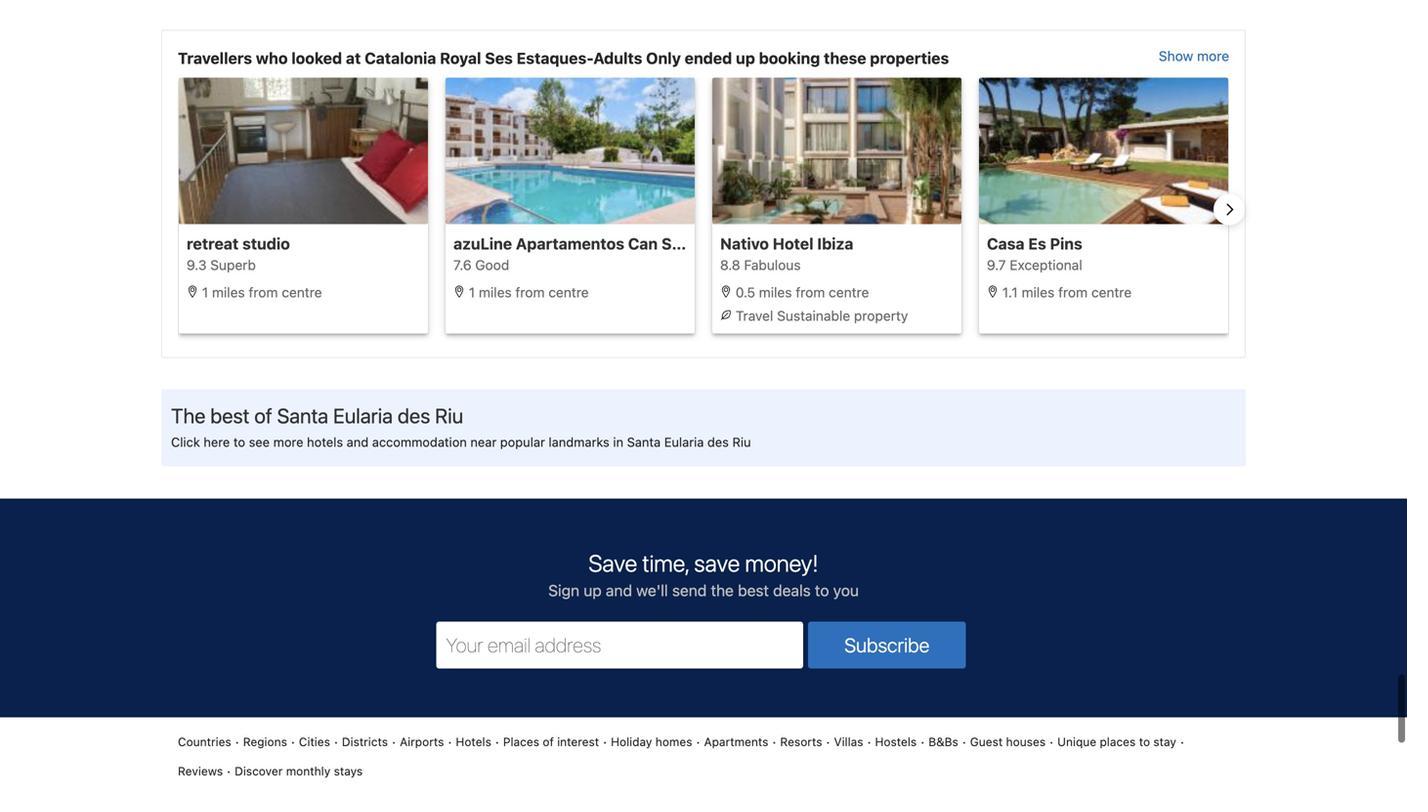 Task type: vqa. For each thing, say whether or not it's contained in the screenshot.


Task type: locate. For each thing, give the bounding box(es) containing it.
1 vertical spatial and
[[606, 582, 632, 600]]

1 miles from the left
[[212, 285, 245, 301]]

popular
[[500, 435, 545, 450]]

landmarks
[[549, 435, 610, 450]]

miles for casa
[[1022, 285, 1055, 301]]

0 vertical spatial best
[[210, 404, 250, 428]]

properties
[[870, 49, 949, 68]]

0 vertical spatial of
[[254, 404, 272, 428]]

0 horizontal spatial 1
[[202, 285, 208, 301]]

0 vertical spatial riu
[[435, 404, 463, 428]]

more inside show more link
[[1197, 48, 1229, 64]]

guest houses
[[970, 735, 1046, 749]]

of up the see
[[254, 404, 272, 428]]

1 from from the left
[[249, 285, 278, 301]]

hotels
[[456, 735, 491, 749]]

property
[[854, 308, 908, 324]]

0 horizontal spatial more
[[273, 435, 303, 450]]

casa es pins 9.7 exceptional
[[987, 235, 1082, 273]]

0 vertical spatial and
[[347, 435, 369, 450]]

1 horizontal spatial best
[[738, 582, 769, 600]]

these
[[824, 49, 866, 68]]

up right ended on the top
[[736, 49, 755, 68]]

up
[[736, 49, 755, 68], [584, 582, 602, 600]]

0 horizontal spatial and
[[347, 435, 369, 450]]

region
[[162, 78, 1245, 342]]

best up the here
[[210, 404, 250, 428]]

to left the see
[[233, 435, 245, 450]]

places of interest link
[[503, 734, 599, 751]]

0 vertical spatial eularia
[[333, 404, 393, 428]]

9.3 superb
[[187, 257, 256, 273]]

regions link
[[243, 734, 287, 751]]

1 horizontal spatial riu
[[732, 435, 751, 450]]

1 miles from centre down "retreat studio 9.3 superb"
[[198, 285, 322, 301]]

save
[[694, 550, 740, 577]]

1 horizontal spatial 1 miles from centre
[[465, 285, 589, 301]]

from down the apartamentos at the top left of page
[[515, 285, 545, 301]]

1 vertical spatial to
[[815, 582, 829, 600]]

more right the see
[[273, 435, 303, 450]]

1 vertical spatial best
[[738, 582, 769, 600]]

santa up hotels
[[277, 404, 328, 428]]

villas link
[[834, 734, 863, 751]]

apartamentos
[[516, 235, 624, 253]]

0 vertical spatial to
[[233, 435, 245, 450]]

1 vertical spatial des
[[707, 435, 729, 450]]

subscribe
[[844, 634, 930, 657]]

region containing retreat studio
[[162, 78, 1245, 342]]

0 horizontal spatial 1 miles from centre
[[198, 285, 322, 301]]

more right 'show'
[[1197, 48, 1229, 64]]

from for casa
[[1058, 285, 1088, 301]]

the best of santa eularia des riu click here to see more hotels and accommodation near popular landmarks in santa eularia des riu
[[171, 404, 751, 450]]

who
[[256, 49, 288, 68]]

at
[[346, 49, 361, 68]]

1 1 from the left
[[202, 285, 208, 301]]

from up sustainable
[[796, 285, 825, 301]]

best
[[210, 404, 250, 428], [738, 582, 769, 600]]

0 horizontal spatial des
[[398, 404, 430, 428]]

4 centre from the left
[[1091, 285, 1132, 301]]

places of interest
[[503, 735, 599, 749]]

of right the places
[[543, 735, 554, 749]]

of
[[254, 404, 272, 428], [543, 735, 554, 749]]

of inside the best of santa eularia des riu click here to see more hotels and accommodation near popular landmarks in santa eularia des riu
[[254, 404, 272, 428]]

1 horizontal spatial to
[[815, 582, 829, 600]]

santa
[[277, 404, 328, 428], [627, 435, 661, 450]]

to left stay
[[1139, 735, 1150, 749]]

to
[[233, 435, 245, 450], [815, 582, 829, 600], [1139, 735, 1150, 749]]

1 horizontal spatial and
[[606, 582, 632, 600]]

click
[[171, 435, 200, 450]]

2 from from the left
[[515, 285, 545, 301]]

2 centre from the left
[[548, 285, 589, 301]]

0 horizontal spatial santa
[[277, 404, 328, 428]]

save
[[589, 550, 637, 577]]

2 vertical spatial to
[[1139, 735, 1150, 749]]

and
[[347, 435, 369, 450], [606, 582, 632, 600]]

1 vertical spatial more
[[273, 435, 303, 450]]

unique places to stay
[[1057, 735, 1176, 749]]

3 miles from the left
[[759, 285, 792, 301]]

1 for retreat
[[202, 285, 208, 301]]

resorts
[[780, 735, 822, 749]]

1 down 9.3 superb
[[202, 285, 208, 301]]

money!
[[745, 550, 819, 577]]

eularia right in
[[664, 435, 704, 450]]

deals
[[773, 582, 811, 600]]

2 1 from the left
[[469, 285, 475, 301]]

eularia
[[333, 404, 393, 428], [664, 435, 704, 450]]

main content
[[161, 0, 1246, 30]]

unique
[[1057, 735, 1096, 749]]

santa right in
[[627, 435, 661, 450]]

stays
[[334, 765, 363, 778]]

1 horizontal spatial santa
[[627, 435, 661, 450]]

hostels
[[875, 735, 917, 749]]

estaques-
[[517, 49, 593, 68]]

1 vertical spatial eularia
[[664, 435, 704, 450]]

2 miles from the left
[[479, 285, 512, 301]]

miles down 7.6 good
[[479, 285, 512, 301]]

from down "retreat studio 9.3 superb"
[[249, 285, 278, 301]]

nativo hotel ibiza 8.8 fabulous
[[720, 235, 853, 273]]

up right sign
[[584, 582, 602, 600]]

azuline apartamentos can sanso 7.6 good
[[453, 235, 708, 273]]

1
[[202, 285, 208, 301], [469, 285, 475, 301]]

0 horizontal spatial of
[[254, 404, 272, 428]]

centre for casa
[[1091, 285, 1132, 301]]

1 vertical spatial santa
[[627, 435, 661, 450]]

airports
[[400, 735, 444, 749]]

b&bs
[[928, 735, 958, 749]]

8.8 fabulous
[[720, 257, 801, 273]]

1 vertical spatial up
[[584, 582, 602, 600]]

up inside save time, save money! sign up and we'll send the best deals to you
[[584, 582, 602, 600]]

miles down 9.7 exceptional
[[1022, 285, 1055, 301]]

centre for azuline
[[548, 285, 589, 301]]

accommodation
[[372, 435, 467, 450]]

regions
[[243, 735, 287, 749]]

unique places to stay link
[[1057, 734, 1176, 751]]

0 vertical spatial more
[[1197, 48, 1229, 64]]

casa
[[987, 235, 1025, 253]]

miles down 9.3 superb
[[212, 285, 245, 301]]

1 horizontal spatial more
[[1197, 48, 1229, 64]]

only
[[646, 49, 681, 68]]

studio
[[242, 235, 290, 253]]

4 miles from the left
[[1022, 285, 1055, 301]]

1 centre from the left
[[282, 285, 322, 301]]

0 horizontal spatial up
[[584, 582, 602, 600]]

0 vertical spatial santa
[[277, 404, 328, 428]]

districts
[[342, 735, 388, 749]]

homes
[[655, 735, 692, 749]]

and down save
[[606, 582, 632, 600]]

0 horizontal spatial to
[[233, 435, 245, 450]]

best inside the best of santa eularia des riu click here to see more hotels and accommodation near popular landmarks in santa eularia des riu
[[210, 404, 250, 428]]

more
[[1197, 48, 1229, 64], [273, 435, 303, 450]]

0 horizontal spatial riu
[[435, 404, 463, 428]]

miles for azuline
[[479, 285, 512, 301]]

riu
[[435, 404, 463, 428], [732, 435, 751, 450]]

best right the
[[738, 582, 769, 600]]

from for azuline
[[515, 285, 545, 301]]

1 miles from centre for apartamentos
[[465, 285, 589, 301]]

3 centre from the left
[[829, 285, 869, 301]]

1 horizontal spatial 1
[[469, 285, 475, 301]]

from down 9.7 exceptional
[[1058, 285, 1088, 301]]

the
[[171, 404, 205, 428]]

1 miles from centre down 7.6 good
[[465, 285, 589, 301]]

4 from from the left
[[1058, 285, 1088, 301]]

ended
[[685, 49, 732, 68]]

apartments
[[704, 735, 768, 749]]

2 horizontal spatial to
[[1139, 735, 1150, 749]]

1 1 miles from centre from the left
[[198, 285, 322, 301]]

1.1 miles from centre
[[999, 285, 1132, 301]]

to left you
[[815, 582, 829, 600]]

eularia up hotels
[[333, 404, 393, 428]]

save time, save money! sign up and we'll send the best deals to you
[[548, 550, 859, 600]]

1 vertical spatial of
[[543, 735, 554, 749]]

from
[[249, 285, 278, 301], [515, 285, 545, 301], [796, 285, 825, 301], [1058, 285, 1088, 301]]

miles
[[212, 285, 245, 301], [479, 285, 512, 301], [759, 285, 792, 301], [1022, 285, 1055, 301]]

and right hotels
[[347, 435, 369, 450]]

0 horizontal spatial best
[[210, 404, 250, 428]]

miles right 0.5 on the top right of the page
[[759, 285, 792, 301]]

cities
[[299, 735, 330, 749]]

travel
[[736, 308, 773, 324]]

1 horizontal spatial of
[[543, 735, 554, 749]]

1 down 7.6 good
[[469, 285, 475, 301]]

1 horizontal spatial up
[[736, 49, 755, 68]]

0 horizontal spatial eularia
[[333, 404, 393, 428]]

2 1 miles from centre from the left
[[465, 285, 589, 301]]



Task type: describe. For each thing, give the bounding box(es) containing it.
here
[[204, 435, 230, 450]]

countries
[[178, 735, 231, 749]]

hotels
[[307, 435, 343, 450]]

nativo
[[720, 235, 769, 253]]

1 miles from centre for studio
[[198, 285, 322, 301]]

b&bs link
[[928, 734, 958, 751]]

save time, save money! footer
[[0, 498, 1407, 794]]

guest houses link
[[970, 734, 1046, 751]]

adults
[[593, 49, 642, 68]]

1 horizontal spatial des
[[707, 435, 729, 450]]

sustainable
[[777, 308, 850, 324]]

hotels link
[[456, 734, 491, 751]]

you
[[833, 582, 859, 600]]

from for retreat
[[249, 285, 278, 301]]

of inside save time, save money! footer
[[543, 735, 554, 749]]

show more link
[[1159, 47, 1229, 70]]

retreat studio 9.3 superb
[[187, 235, 290, 273]]

Your email address email field
[[436, 622, 803, 669]]

time,
[[642, 550, 689, 577]]

see
[[249, 435, 270, 450]]

1 horizontal spatial eularia
[[664, 435, 704, 450]]

resorts link
[[780, 734, 822, 751]]

best inside save time, save money! sign up and we'll send the best deals to you
[[738, 582, 769, 600]]

sanso
[[662, 235, 708, 253]]

ibiza
[[817, 235, 853, 253]]

looked
[[291, 49, 342, 68]]

show more
[[1159, 48, 1229, 64]]

ses
[[485, 49, 513, 68]]

in
[[613, 435, 623, 450]]

centre for retreat
[[282, 285, 322, 301]]

places
[[1100, 735, 1136, 749]]

pins
[[1050, 235, 1082, 253]]

more inside the best of santa eularia des riu click here to see more hotels and accommodation near popular landmarks in santa eularia des riu
[[273, 435, 303, 450]]

we'll
[[636, 582, 668, 600]]

discover monthly stays link
[[235, 763, 363, 780]]

0.5
[[736, 285, 755, 301]]

holiday homes link
[[611, 734, 692, 751]]

0 vertical spatial des
[[398, 404, 430, 428]]

1 vertical spatial riu
[[732, 435, 751, 450]]

to inside the best of santa eularia des riu click here to see more hotels and accommodation near popular landmarks in santa eularia des riu
[[233, 435, 245, 450]]

holiday
[[611, 735, 652, 749]]

districts link
[[342, 734, 388, 751]]

reviews
[[178, 765, 223, 778]]

travellers
[[178, 49, 252, 68]]

azuline
[[453, 235, 512, 253]]

villas
[[834, 735, 863, 749]]

retreat
[[187, 235, 239, 253]]

royal
[[440, 49, 481, 68]]

booking
[[759, 49, 820, 68]]

houses
[[1006, 735, 1046, 749]]

7.6 good
[[453, 257, 509, 273]]

travel sustainable property
[[732, 308, 908, 324]]

holiday homes
[[611, 735, 692, 749]]

travellers who looked at catalonia royal ses estaques-adults only ended up booking these properties
[[178, 49, 949, 68]]

stay
[[1153, 735, 1176, 749]]

hostels link
[[875, 734, 917, 751]]

interest
[[557, 735, 599, 749]]

to inside save time, save money! sign up and we'll send the best deals to you
[[815, 582, 829, 600]]

reviews link
[[178, 763, 223, 780]]

0 vertical spatial up
[[736, 49, 755, 68]]

es
[[1028, 235, 1046, 253]]

catalonia
[[365, 49, 436, 68]]

subscribe button
[[808, 622, 966, 669]]

hotel
[[773, 235, 813, 253]]

apartments link
[[704, 734, 768, 751]]

guest
[[970, 735, 1003, 749]]

0.5 miles from centre
[[732, 285, 869, 301]]

miles for retreat
[[212, 285, 245, 301]]

and inside save time, save money! sign up and we'll send the best deals to you
[[606, 582, 632, 600]]

near
[[470, 435, 497, 450]]

1 for azuline
[[469, 285, 475, 301]]

the
[[711, 582, 734, 600]]

send
[[672, 582, 707, 600]]

can
[[628, 235, 658, 253]]

show
[[1159, 48, 1193, 64]]

monthly
[[286, 765, 331, 778]]

discover monthly stays
[[235, 765, 363, 778]]

3 from from the left
[[796, 285, 825, 301]]

discover
[[235, 765, 283, 778]]

1.1
[[1002, 285, 1018, 301]]

airports link
[[400, 734, 444, 751]]

and inside the best of santa eularia des riu click here to see more hotels and accommodation near popular landmarks in santa eularia des riu
[[347, 435, 369, 450]]

sign
[[548, 582, 580, 600]]



